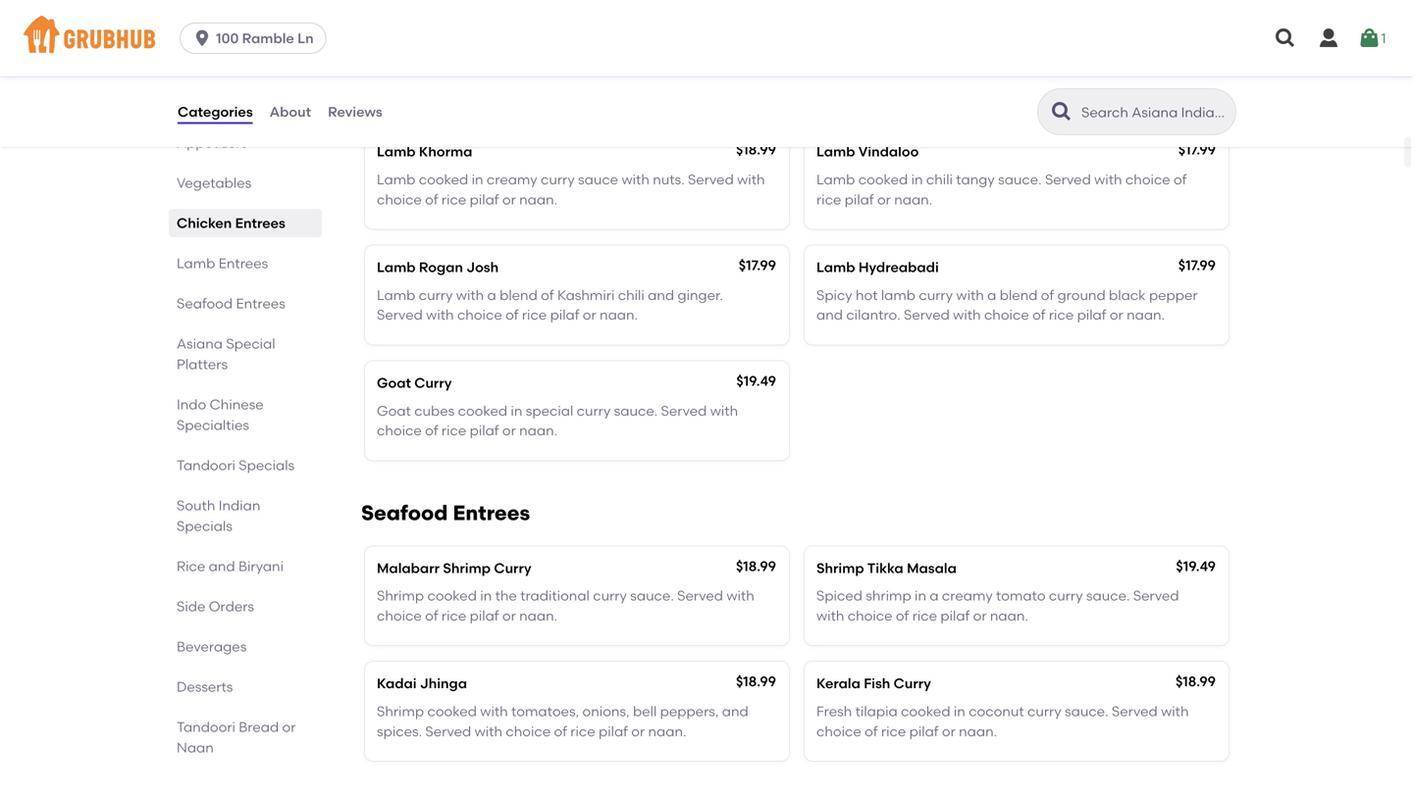 Task type: locate. For each thing, give the bounding box(es) containing it.
served inside spiced shrimp in a creamy tomato curry sauce. served with choice of rice pilaf or naan.
[[1133, 588, 1179, 605]]

tomato inside the chunks of lamb cooked in creamy tomato sauce. served with choice of rice pilaf or naan.
[[1046, 56, 1095, 72]]

lamb right chunks
[[886, 56, 920, 72]]

a inside lamb curry with a blend of kashmiri chili and ginger. served with choice of rice pilaf or naan.
[[487, 287, 496, 304]]

svg image
[[1274, 26, 1297, 50], [1317, 26, 1340, 50], [192, 28, 212, 48]]

tandoori inside "tandoori bread or naan"
[[177, 719, 235, 736]]

shrimp for shrimp tikka masala
[[816, 560, 864, 577]]

lamb up spicy
[[816, 259, 855, 276]]

tandoori down specialties
[[177, 457, 235, 474]]

seafood up asiana
[[177, 295, 233, 312]]

rice inside goat cubes cooked in special curry sauce. served with choice of rice pilaf or naan.
[[441, 423, 466, 439]]

1 vertical spatial specials
[[177, 518, 232, 535]]

0 vertical spatial tandoori
[[177, 457, 235, 474]]

chili
[[926, 171, 953, 188], [618, 287, 645, 304]]

specials down "south"
[[177, 518, 232, 535]]

shrimp right 'malabarr'
[[443, 560, 491, 577]]

cooked inside the chunks of lamb cooked in creamy tomato sauce. served with choice of rice pilaf or naan.
[[924, 56, 973, 72]]

1 tandoori from the top
[[177, 457, 235, 474]]

indo
[[177, 396, 206, 413]]

asiana
[[177, 336, 223, 352]]

lamb cooked in creamy curry sauce with nuts. served with choice of rice pilaf or naan.
[[377, 171, 765, 208]]

beverages
[[177, 639, 247, 656]]

and inside spicy hot lamb curry with a blend of ground black pepper and cilantro. served with choice of rice pilaf or naan.
[[816, 307, 843, 324]]

about button
[[269, 77, 312, 147]]

1 horizontal spatial specials
[[239, 457, 295, 474]]

a inside spiced shrimp in a creamy tomato curry sauce. served with choice of rice pilaf or naan.
[[930, 588, 939, 605]]

chili left the 'tangy'
[[926, 171, 953, 188]]

lamb
[[486, 56, 520, 72], [886, 56, 920, 72], [881, 287, 916, 304]]

rice inside fresh tilapia cooked in coconut curry sauce. served with choice of rice pilaf or naan.
[[881, 724, 906, 740]]

shrimp
[[443, 560, 491, 577], [816, 560, 864, 577], [377, 588, 424, 605], [377, 704, 424, 720]]

orders
[[209, 599, 254, 615]]

hot
[[856, 287, 878, 304]]

pilaf inside lamb cooked in creamy curry sauce with nuts. served with choice of rice pilaf or naan.
[[470, 191, 499, 208]]

tangy
[[956, 171, 995, 188]]

seafood entrees up malabarr shrimp curry
[[361, 501, 530, 526]]

or
[[533, 75, 547, 92], [973, 75, 987, 92], [502, 191, 516, 208], [877, 191, 891, 208], [583, 307, 596, 324], [1110, 307, 1123, 324], [502, 423, 516, 439], [502, 608, 516, 625], [973, 608, 987, 625], [282, 719, 296, 736], [631, 724, 645, 740], [942, 724, 956, 740]]

1 horizontal spatial blend
[[500, 287, 538, 304]]

choice inside goat cubes cooked in special curry sauce. served with choice of rice pilaf or naan.
[[377, 423, 422, 439]]

chinese
[[210, 396, 264, 413]]

0 vertical spatial tomato
[[1046, 56, 1095, 72]]

or inside perfect blend of lamb in our special curry sauce. served with choice of rice pilaf or naan.
[[533, 75, 547, 92]]

lamb left khorma
[[377, 143, 416, 160]]

shrimp down 'malabarr'
[[377, 588, 424, 605]]

and inside shrimp cooked with tomatoes, onions, bell peppers, and spices. served with choice of rice pilaf or naan.
[[722, 704, 749, 720]]

$18.99
[[736, 141, 776, 158], [736, 558, 776, 575], [736, 674, 776, 691], [1176, 674, 1216, 691]]

in inside perfect blend of lamb in our special curry sauce. served with choice of rice pilaf or naan.
[[524, 56, 535, 72]]

2 horizontal spatial svg image
[[1317, 26, 1340, 50]]

fish
[[864, 676, 890, 693]]

blend inside lamb curry with a blend of kashmiri chili and ginger. served with choice of rice pilaf or naan.
[[500, 287, 538, 304]]

0 horizontal spatial svg image
[[192, 28, 212, 48]]

choice inside shrimp cooked in the traditional curry sauce. served with choice of rice pilaf or naan.
[[377, 608, 422, 625]]

appetizers
[[177, 134, 247, 151]]

and inside lamb curry with a blend of kashmiri chili and ginger. served with choice of rice pilaf or naan.
[[648, 287, 674, 304]]

1 vertical spatial chili
[[618, 287, 645, 304]]

tandoori for tandoori bread or naan
[[177, 719, 235, 736]]

in inside the chunks of lamb cooked in creamy tomato sauce. served with choice of rice pilaf or naan.
[[977, 56, 988, 72]]

1 horizontal spatial curry
[[494, 560, 531, 577]]

0 vertical spatial specials
[[239, 457, 295, 474]]

0 horizontal spatial specials
[[177, 518, 232, 535]]

0 horizontal spatial curry
[[414, 375, 452, 392]]

shrimp cooked with tomatoes, onions, bell peppers, and spices. served with choice of rice pilaf or naan.
[[377, 704, 749, 740]]

blend inside spicy hot lamb curry with a blend of ground black pepper and cilantro. served with choice of rice pilaf or naan.
[[1000, 287, 1038, 304]]

specials
[[239, 457, 295, 474], [177, 518, 232, 535]]

or inside lamb curry with a blend of kashmiri chili and ginger. served with choice of rice pilaf or naan.
[[583, 307, 596, 324]]

served inside perfect blend of lamb in our special curry sauce. served with choice of rice pilaf or naan.
[[699, 56, 745, 72]]

0 horizontal spatial seafood entrees
[[177, 295, 285, 312]]

and left ginger.
[[648, 287, 674, 304]]

curry inside shrimp cooked in the traditional curry sauce. served with choice of rice pilaf or naan.
[[593, 588, 627, 605]]

0 horizontal spatial a
[[487, 287, 496, 304]]

shrimp
[[866, 588, 911, 605]]

2 tandoori from the top
[[177, 719, 235, 736]]

0 horizontal spatial chili
[[618, 287, 645, 304]]

curry inside goat cubes cooked in special curry sauce. served with choice of rice pilaf or naan.
[[577, 403, 611, 419]]

cooked
[[924, 56, 973, 72], [419, 171, 468, 188], [858, 171, 908, 188], [458, 403, 507, 419], [427, 588, 477, 605], [427, 704, 477, 720], [901, 704, 950, 720]]

naan. inside fresh tilapia cooked in coconut curry sauce. served with choice of rice pilaf or naan.
[[959, 724, 997, 740]]

sauce. inside spiced shrimp in a creamy tomato curry sauce. served with choice of rice pilaf or naan.
[[1086, 588, 1130, 605]]

lamb down lamb khorma in the left of the page
[[377, 171, 415, 188]]

seafood entrees down lamb entrees
[[177, 295, 285, 312]]

pilaf
[[501, 75, 530, 92], [940, 75, 970, 92], [470, 191, 499, 208], [845, 191, 874, 208], [550, 307, 579, 324], [1077, 307, 1106, 324], [470, 423, 499, 439], [470, 608, 499, 625], [940, 608, 970, 625], [599, 724, 628, 740], [909, 724, 939, 740]]

served inside shrimp cooked in the traditional curry sauce. served with choice of rice pilaf or naan.
[[677, 588, 723, 605]]

lamb down lamb rogan josh
[[377, 287, 415, 304]]

or inside lamb cooked in chili tangy sauce. served with choice of rice pilaf or naan.
[[877, 191, 891, 208]]

sauce.
[[652, 56, 696, 72], [1099, 56, 1142, 72], [998, 171, 1042, 188], [614, 403, 658, 419], [630, 588, 674, 605], [1086, 588, 1130, 605], [1065, 704, 1108, 720]]

curry up cubes at the bottom left
[[414, 375, 452, 392]]

curry
[[615, 56, 649, 72], [541, 171, 575, 188], [419, 287, 453, 304], [919, 287, 953, 304], [577, 403, 611, 419], [593, 588, 627, 605], [1049, 588, 1083, 605], [1027, 704, 1061, 720]]

2 vertical spatial creamy
[[942, 588, 993, 605]]

Search Asiana Indian Cuisine search field
[[1079, 103, 1230, 122]]

curry inside spiced shrimp in a creamy tomato curry sauce. served with choice of rice pilaf or naan.
[[1049, 588, 1083, 605]]

a left ground
[[987, 287, 996, 304]]

naan. inside lamb curry with a blend of kashmiri chili and ginger. served with choice of rice pilaf or naan.
[[600, 307, 638, 324]]

rice inside lamb curry with a blend of kashmiri chili and ginger. served with choice of rice pilaf or naan.
[[522, 307, 547, 324]]

cooked inside goat cubes cooked in special curry sauce. served with choice of rice pilaf or naan.
[[458, 403, 507, 419]]

0 vertical spatial chili
[[926, 171, 953, 188]]

south
[[177, 498, 215, 514]]

our
[[539, 56, 561, 72]]

fresh
[[816, 704, 852, 720]]

choice inside lamb curry with a blend of kashmiri chili and ginger. served with choice of rice pilaf or naan.
[[457, 307, 502, 324]]

and right the rice
[[209, 558, 235, 575]]

served inside spicy hot lamb curry with a blend of ground black pepper and cilantro. served with choice of rice pilaf or naan.
[[904, 307, 950, 324]]

lamb for lamb cooked in creamy curry sauce with nuts. served with choice of rice pilaf or naan.
[[377, 171, 415, 188]]

masala
[[907, 560, 957, 577]]

of inside spiced shrimp in a creamy tomato curry sauce. served with choice of rice pilaf or naan.
[[896, 608, 909, 625]]

tilapia
[[855, 704, 898, 720]]

pilaf inside spiced shrimp in a creamy tomato curry sauce. served with choice of rice pilaf or naan.
[[940, 608, 970, 625]]

pepper
[[1149, 287, 1198, 304]]

entrees up lamb entrees
[[235, 215, 285, 232]]

choice inside fresh tilapia cooked in coconut curry sauce. served with choice of rice pilaf or naan.
[[816, 724, 861, 740]]

tandoori
[[177, 457, 235, 474], [177, 719, 235, 736]]

blend right perfect
[[428, 56, 466, 72]]

a for shrimp tikka masala
[[930, 588, 939, 605]]

seafood up 'malabarr'
[[361, 501, 448, 526]]

svg image
[[1358, 26, 1381, 50]]

naan. inside shrimp cooked with tomatoes, onions, bell peppers, and spices. served with choice of rice pilaf or naan.
[[648, 724, 686, 740]]

pilaf inside lamb curry with a blend of kashmiri chili and ginger. served with choice of rice pilaf or naan.
[[550, 307, 579, 324]]

sauce. inside perfect blend of lamb in our special curry sauce. served with choice of rice pilaf or naan.
[[652, 56, 696, 72]]

0 vertical spatial curry
[[414, 375, 452, 392]]

1 vertical spatial special
[[526, 403, 573, 419]]

naan. inside goat cubes cooked in special curry sauce. served with choice of rice pilaf or naan.
[[519, 423, 557, 439]]

in inside shrimp cooked in the traditional curry sauce. served with choice of rice pilaf or naan.
[[480, 588, 492, 605]]

2 goat from the top
[[377, 403, 411, 419]]

lamb left rogan
[[377, 259, 416, 276]]

jhinga
[[420, 676, 467, 693]]

1 vertical spatial $19.49
[[1176, 558, 1216, 575]]

curry for kerala
[[894, 676, 931, 693]]

sauce. inside shrimp cooked in the traditional curry sauce. served with choice of rice pilaf or naan.
[[630, 588, 674, 605]]

a
[[487, 287, 496, 304], [987, 287, 996, 304], [930, 588, 939, 605]]

choice inside the chunks of lamb cooked in creamy tomato sauce. served with choice of rice pilaf or naan.
[[848, 75, 893, 92]]

shrimp up spices.
[[377, 704, 424, 720]]

blend left the kashmiri
[[500, 287, 538, 304]]

rice inside the chunks of lamb cooked in creamy tomato sauce. served with choice of rice pilaf or naan.
[[912, 75, 937, 92]]

lamb inside lamb curry with a blend of kashmiri chili and ginger. served with choice of rice pilaf or naan.
[[377, 287, 415, 304]]

specials up indian
[[239, 457, 295, 474]]

$18.99 for shrimp cooked with tomatoes, onions, bell peppers, and spices. served with choice of rice pilaf or naan.
[[736, 674, 776, 691]]

goat
[[377, 375, 411, 392], [377, 403, 411, 419]]

0 horizontal spatial seafood
[[177, 295, 233, 312]]

1
[[1381, 30, 1386, 46]]

0 vertical spatial special
[[564, 56, 611, 72]]

1 horizontal spatial chili
[[926, 171, 953, 188]]

or inside "tandoori bread or naan"
[[282, 719, 296, 736]]

lamb for lamb cooked in chili tangy sauce. served with choice of rice pilaf or naan.
[[816, 171, 855, 188]]

1 vertical spatial curry
[[494, 560, 531, 577]]

choice
[[408, 75, 453, 92], [848, 75, 893, 92], [1125, 171, 1170, 188], [377, 191, 422, 208], [457, 307, 502, 324], [984, 307, 1029, 324], [377, 423, 422, 439], [377, 608, 422, 625], [848, 608, 893, 625], [506, 724, 551, 740], [816, 724, 861, 740]]

2 horizontal spatial curry
[[894, 676, 931, 693]]

or inside the chunks of lamb cooked in creamy tomato sauce. served with choice of rice pilaf or naan.
[[973, 75, 987, 92]]

in
[[524, 56, 535, 72], [977, 56, 988, 72], [472, 171, 483, 188], [911, 171, 923, 188], [511, 403, 522, 419], [480, 588, 492, 605], [915, 588, 926, 605], [954, 704, 965, 720]]

side
[[177, 599, 205, 615]]

tomato
[[1046, 56, 1095, 72], [996, 588, 1046, 605]]

goat for goat cubes cooked in special curry sauce. served with choice of rice pilaf or naan.
[[377, 403, 411, 419]]

1 horizontal spatial a
[[930, 588, 939, 605]]

2 horizontal spatial a
[[987, 287, 996, 304]]

lamb vindaloo
[[816, 143, 919, 160]]

sauce
[[578, 171, 618, 188]]

rice
[[473, 75, 498, 92], [912, 75, 937, 92], [441, 191, 466, 208], [816, 191, 841, 208], [522, 307, 547, 324], [1049, 307, 1074, 324], [441, 423, 466, 439], [441, 608, 466, 625], [912, 608, 937, 625], [570, 724, 595, 740], [881, 724, 906, 740]]

lamb for lamb curry with a blend of kashmiri chili and ginger. served with choice of rice pilaf or naan.
[[377, 287, 415, 304]]

lamb left "vindaloo"
[[816, 143, 855, 160]]

1 vertical spatial goat
[[377, 403, 411, 419]]

1 horizontal spatial seafood
[[361, 501, 448, 526]]

in inside lamb cooked in creamy curry sauce with nuts. served with choice of rice pilaf or naan.
[[472, 171, 483, 188]]

served
[[699, 56, 745, 72], [1146, 56, 1191, 72], [688, 171, 734, 188], [1045, 171, 1091, 188], [377, 307, 423, 324], [904, 307, 950, 324], [661, 403, 707, 419], [677, 588, 723, 605], [1133, 588, 1179, 605], [1112, 704, 1158, 720], [425, 724, 471, 740]]

$18.99 for fresh tilapia cooked in coconut curry sauce. served with choice of rice pilaf or naan.
[[1176, 674, 1216, 691]]

naan.
[[550, 75, 589, 92], [990, 75, 1028, 92], [519, 191, 557, 208], [894, 191, 932, 208], [600, 307, 638, 324], [1127, 307, 1165, 324], [519, 423, 557, 439], [519, 608, 557, 625], [990, 608, 1028, 625], [648, 724, 686, 740], [959, 724, 997, 740]]

lamb curry with a blend of kashmiri chili and ginger. served with choice of rice pilaf or naan.
[[377, 287, 723, 324]]

$19.49 for goat cubes cooked in special curry sauce. served with choice of rice pilaf or naan.
[[736, 373, 776, 390]]

chili inside lamb cooked in chili tangy sauce. served with choice of rice pilaf or naan.
[[926, 171, 953, 188]]

shrimp up spiced
[[816, 560, 864, 577]]

entrees up special
[[236, 295, 285, 312]]

0 vertical spatial seafood
[[177, 295, 233, 312]]

lamb inside lamb cooked in creamy curry sauce with nuts. served with choice of rice pilaf or naan.
[[377, 171, 415, 188]]

asiana special platters
[[177, 336, 275, 373]]

1 goat from the top
[[377, 375, 411, 392]]

blend
[[428, 56, 466, 72], [500, 287, 538, 304], [1000, 287, 1038, 304]]

0 horizontal spatial $19.49
[[736, 373, 776, 390]]

curry
[[414, 375, 452, 392], [494, 560, 531, 577], [894, 676, 931, 693]]

a down masala
[[930, 588, 939, 605]]

tandoori specials
[[177, 457, 295, 474]]

goat for goat curry
[[377, 375, 411, 392]]

$17.99 for lamb curry with a blend of kashmiri chili and ginger. served with choice of rice pilaf or naan.
[[739, 257, 776, 274]]

or inside spicy hot lamb curry with a blend of ground black pepper and cilantro. served with choice of rice pilaf or naan.
[[1110, 307, 1123, 324]]

spiced shrimp in a creamy tomato curry sauce. served with choice of rice pilaf or naan.
[[816, 588, 1179, 625]]

lamb down lamb vindaloo
[[816, 171, 855, 188]]

entrees
[[235, 215, 285, 232], [219, 255, 268, 272], [236, 295, 285, 312], [453, 501, 530, 526]]

rice
[[177, 558, 205, 575]]

0 vertical spatial seafood entrees
[[177, 295, 285, 312]]

blend left ground
[[1000, 287, 1038, 304]]

curry inside perfect blend of lamb in our special curry sauce. served with choice of rice pilaf or naan.
[[615, 56, 649, 72]]

curry right fish
[[894, 676, 931, 693]]

0 vertical spatial goat
[[377, 375, 411, 392]]

or inside fresh tilapia cooked in coconut curry sauce. served with choice of rice pilaf or naan.
[[942, 724, 956, 740]]

and right 'peppers,' on the bottom
[[722, 704, 749, 720]]

tandoori up naan
[[177, 719, 235, 736]]

pilaf inside the chunks of lamb cooked in creamy tomato sauce. served with choice of rice pilaf or naan.
[[940, 75, 970, 92]]

lamb for spicy
[[881, 287, 916, 304]]

1 horizontal spatial $19.49
[[1176, 558, 1216, 575]]

lamb down hydreabadi
[[881, 287, 916, 304]]

lamb left our
[[486, 56, 520, 72]]

special inside perfect blend of lamb in our special curry sauce. served with choice of rice pilaf or naan.
[[564, 56, 611, 72]]

0 vertical spatial creamy
[[992, 56, 1042, 72]]

specialties
[[177, 417, 249, 434]]

100 ramble ln
[[216, 30, 314, 47]]

sauce. inside the chunks of lamb cooked in creamy tomato sauce. served with choice of rice pilaf or naan.
[[1099, 56, 1142, 72]]

0 horizontal spatial blend
[[428, 56, 466, 72]]

desserts
[[177, 679, 233, 696]]

shrimp inside shrimp cooked with tomatoes, onions, bell peppers, and spices. served with choice of rice pilaf or naan.
[[377, 704, 424, 720]]

1 horizontal spatial seafood entrees
[[361, 501, 530, 526]]

cooked inside lamb cooked in chili tangy sauce. served with choice of rice pilaf or naan.
[[858, 171, 908, 188]]

and
[[648, 287, 674, 304], [816, 307, 843, 324], [209, 558, 235, 575], [722, 704, 749, 720]]

2 horizontal spatial blend
[[1000, 287, 1038, 304]]

1 vertical spatial tandoori
[[177, 719, 235, 736]]

curry up 'the'
[[494, 560, 531, 577]]

a down josh
[[487, 287, 496, 304]]

1 vertical spatial seafood entrees
[[361, 501, 530, 526]]

1 vertical spatial creamy
[[487, 171, 537, 188]]

curry inside lamb cooked in creamy curry sauce with nuts. served with choice of rice pilaf or naan.
[[541, 171, 575, 188]]

and down spicy
[[816, 307, 843, 324]]

lamb inside lamb cooked in chili tangy sauce. served with choice of rice pilaf or naan.
[[816, 171, 855, 188]]

0 vertical spatial $19.49
[[736, 373, 776, 390]]

of inside lamb cooked in chili tangy sauce. served with choice of rice pilaf or naan.
[[1174, 171, 1187, 188]]

2 vertical spatial curry
[[894, 676, 931, 693]]

lamb for lamb vindaloo
[[816, 143, 855, 160]]

search icon image
[[1050, 100, 1074, 124]]

1 vertical spatial tomato
[[996, 588, 1046, 605]]

lamb rogan josh
[[377, 259, 499, 276]]

chili right the kashmiri
[[618, 287, 645, 304]]



Task type: describe. For each thing, give the bounding box(es) containing it.
chunks of lamb cooked in creamy tomato sauce. served with choice of rice pilaf or naan.
[[816, 56, 1191, 92]]

$19.49 for spiced shrimp in a creamy tomato curry sauce. served with choice of rice pilaf or naan.
[[1176, 558, 1216, 575]]

nuts.
[[653, 171, 685, 188]]

choice inside spicy hot lamb curry with a blend of ground black pepper and cilantro. served with choice of rice pilaf or naan.
[[984, 307, 1029, 324]]

pilaf inside lamb cooked in chili tangy sauce. served with choice of rice pilaf or naan.
[[845, 191, 874, 208]]

$17.99 for spicy hot lamb curry with a blend of ground black pepper and cilantro. served with choice of rice pilaf or naan.
[[1178, 257, 1216, 274]]

with inside shrimp cooked in the traditional curry sauce. served with choice of rice pilaf or naan.
[[726, 588, 754, 605]]

ramble
[[242, 30, 294, 47]]

rice inside spiced shrimp in a creamy tomato curry sauce. served with choice of rice pilaf or naan.
[[912, 608, 937, 625]]

perfect
[[377, 56, 425, 72]]

$18.99 for shrimp cooked in the traditional curry sauce. served with choice of rice pilaf or naan.
[[736, 558, 776, 575]]

sauce. inside goat cubes cooked in special curry sauce. served with choice of rice pilaf or naan.
[[614, 403, 658, 419]]

of inside lamb cooked in creamy curry sauce with nuts. served with choice of rice pilaf or naan.
[[425, 191, 438, 208]]

categories
[[178, 103, 253, 120]]

lamb hydreabadi
[[816, 259, 939, 276]]

categories button
[[177, 77, 254, 147]]

served inside fresh tilapia cooked in coconut curry sauce. served with choice of rice pilaf or naan.
[[1112, 704, 1158, 720]]

lamb for lamb hydreabadi
[[816, 259, 855, 276]]

with inside goat cubes cooked in special curry sauce. served with choice of rice pilaf or naan.
[[710, 403, 738, 419]]

100
[[216, 30, 239, 47]]

rice inside perfect blend of lamb in our special curry sauce. served with choice of rice pilaf or naan.
[[473, 75, 498, 92]]

about
[[270, 103, 311, 120]]

curry for malabarr
[[494, 560, 531, 577]]

chunks of lamb cooked in creamy tomato sauce. served with choice of rice pilaf or naan. button
[[805, 15, 1229, 114]]

kadai
[[377, 676, 417, 693]]

a for lamb rogan josh
[[487, 287, 496, 304]]

sauce. inside fresh tilapia cooked in coconut curry sauce. served with choice of rice pilaf or naan.
[[1065, 704, 1108, 720]]

lamb entrees
[[177, 255, 268, 272]]

reviews button
[[327, 77, 383, 147]]

pilaf inside spicy hot lamb curry with a blend of ground black pepper and cilantro. served with choice of rice pilaf or naan.
[[1077, 307, 1106, 324]]

naan. inside shrimp cooked in the traditional curry sauce. served with choice of rice pilaf or naan.
[[519, 608, 557, 625]]

1 vertical spatial seafood
[[361, 501, 448, 526]]

with inside fresh tilapia cooked in coconut curry sauce. served with choice of rice pilaf or naan.
[[1161, 704, 1189, 720]]

lamb for lamb khorma
[[377, 143, 416, 160]]

pilaf inside fresh tilapia cooked in coconut curry sauce. served with choice of rice pilaf or naan.
[[909, 724, 939, 740]]

ln
[[297, 30, 314, 47]]

biryani
[[238, 558, 284, 575]]

creamy inside spiced shrimp in a creamy tomato curry sauce. served with choice of rice pilaf or naan.
[[942, 588, 993, 605]]

cubes
[[414, 403, 455, 419]]

naan. inside perfect blend of lamb in our special curry sauce. served with choice of rice pilaf or naan.
[[550, 75, 589, 92]]

rice and biryani
[[177, 558, 284, 575]]

perfect blend of lamb in our special curry sauce. served with choice of rice pilaf or naan.
[[377, 56, 745, 92]]

fresh tilapia cooked in coconut curry sauce. served with choice of rice pilaf or naan.
[[816, 704, 1189, 740]]

or inside goat cubes cooked in special curry sauce. served with choice of rice pilaf or naan.
[[502, 423, 516, 439]]

in inside fresh tilapia cooked in coconut curry sauce. served with choice of rice pilaf or naan.
[[954, 704, 965, 720]]

lamb inside perfect blend of lamb in our special curry sauce. served with choice of rice pilaf or naan.
[[486, 56, 520, 72]]

in inside spiced shrimp in a creamy tomato curry sauce. served with choice of rice pilaf or naan.
[[915, 588, 926, 605]]

choice inside lamb cooked in chili tangy sauce. served with choice of rice pilaf or naan.
[[1125, 171, 1170, 188]]

shrimp tikka masala
[[816, 560, 957, 577]]

kerala fish curry
[[816, 676, 931, 693]]

reviews
[[328, 103, 382, 120]]

specials inside south indian specials
[[177, 518, 232, 535]]

cilantro.
[[846, 307, 901, 324]]

100 ramble ln button
[[180, 23, 334, 54]]

creamy inside the chunks of lamb cooked in creamy tomato sauce. served with choice of rice pilaf or naan.
[[992, 56, 1042, 72]]

goat curry
[[377, 375, 452, 392]]

choice inside shrimp cooked with tomatoes, onions, bell peppers, and spices. served with choice of rice pilaf or naan.
[[506, 724, 551, 740]]

tandoori for tandoori specials
[[177, 457, 235, 474]]

choice inside spiced shrimp in a creamy tomato curry sauce. served with choice of rice pilaf or naan.
[[848, 608, 893, 625]]

spicy hot lamb curry with a blend of ground black pepper and cilantro. served with choice of rice pilaf or naan.
[[816, 287, 1198, 324]]

pilaf inside shrimp cooked with tomatoes, onions, bell peppers, and spices. served with choice of rice pilaf or naan.
[[599, 724, 628, 740]]

lamb khorma
[[377, 143, 472, 160]]

served inside lamb curry with a blend of kashmiri chili and ginger. served with choice of rice pilaf or naan.
[[377, 307, 423, 324]]

pilaf inside shrimp cooked in the traditional curry sauce. served with choice of rice pilaf or naan.
[[470, 608, 499, 625]]

a inside spicy hot lamb curry with a blend of ground black pepper and cilantro. served with choice of rice pilaf or naan.
[[987, 287, 996, 304]]

malabarr shrimp curry
[[377, 560, 531, 577]]

goat cubes cooked in special curry sauce. served with choice of rice pilaf or naan.
[[377, 403, 738, 439]]

served inside lamb cooked in chili tangy sauce. served with choice of rice pilaf or naan.
[[1045, 171, 1091, 188]]

spicy
[[816, 287, 852, 304]]

with inside spiced shrimp in a creamy tomato curry sauce. served with choice of rice pilaf or naan.
[[816, 608, 844, 625]]

of inside fresh tilapia cooked in coconut curry sauce. served with choice of rice pilaf or naan.
[[865, 724, 878, 740]]

side orders
[[177, 599, 254, 615]]

pilaf inside perfect blend of lamb in our special curry sauce. served with choice of rice pilaf or naan.
[[501, 75, 530, 92]]

chicken
[[177, 215, 232, 232]]

of inside goat cubes cooked in special curry sauce. served with choice of rice pilaf or naan.
[[425, 423, 438, 439]]

the
[[495, 588, 517, 605]]

cooked inside shrimp cooked in the traditional curry sauce. served with choice of rice pilaf or naan.
[[427, 588, 477, 605]]

naan
[[177, 740, 214, 757]]

bread
[[239, 719, 279, 736]]

traditional
[[520, 588, 590, 605]]

shrimp cooked in the traditional curry sauce. served with choice of rice pilaf or naan.
[[377, 588, 754, 625]]

lamb down the chicken
[[177, 255, 215, 272]]

of inside shrimp cooked with tomatoes, onions, bell peppers, and spices. served with choice of rice pilaf or naan.
[[554, 724, 567, 740]]

rice inside spicy hot lamb curry with a blend of ground black pepper and cilantro. served with choice of rice pilaf or naan.
[[1049, 307, 1074, 324]]

sauce. inside lamb cooked in chili tangy sauce. served with choice of rice pilaf or naan.
[[998, 171, 1042, 188]]

tomatoes,
[[511, 704, 579, 720]]

svg image inside 100 ramble ln button
[[192, 28, 212, 48]]

cooked inside fresh tilapia cooked in coconut curry sauce. served with choice of rice pilaf or naan.
[[901, 704, 950, 720]]

main navigation navigation
[[0, 0, 1413, 77]]

in inside lamb cooked in chili tangy sauce. served with choice of rice pilaf or naan.
[[911, 171, 923, 188]]

rice inside shrimp cooked with tomatoes, onions, bell peppers, and spices. served with choice of rice pilaf or naan.
[[570, 724, 595, 740]]

spices.
[[377, 724, 422, 740]]

chicken entrees
[[177, 215, 285, 232]]

ground
[[1057, 287, 1106, 304]]

special
[[226, 336, 275, 352]]

special inside goat cubes cooked in special curry sauce. served with choice of rice pilaf or naan.
[[526, 403, 573, 419]]

curry inside lamb curry with a blend of kashmiri chili and ginger. served with choice of rice pilaf or naan.
[[419, 287, 453, 304]]

ginger.
[[678, 287, 723, 304]]

or inside lamb cooked in creamy curry sauce with nuts. served with choice of rice pilaf or naan.
[[502, 191, 516, 208]]

naan. inside spicy hot lamb curry with a blend of ground black pepper and cilantro. served with choice of rice pilaf or naan.
[[1127, 307, 1165, 324]]

bell
[[633, 704, 657, 720]]

served inside the chunks of lamb cooked in creamy tomato sauce. served with choice of rice pilaf or naan.
[[1146, 56, 1191, 72]]

1 horizontal spatial svg image
[[1274, 26, 1297, 50]]

onions,
[[582, 704, 630, 720]]

vindaloo
[[858, 143, 919, 160]]

shrimp for shrimp cooked in the traditional curry sauce. served with choice of rice pilaf or naan.
[[377, 588, 424, 605]]

naan. inside the chunks of lamb cooked in creamy tomato sauce. served with choice of rice pilaf or naan.
[[990, 75, 1028, 92]]

cooked inside shrimp cooked with tomatoes, onions, bell peppers, and spices. served with choice of rice pilaf or naan.
[[427, 704, 477, 720]]

perfect blend of lamb in our special curry sauce. served with choice of rice pilaf or naan. button
[[365, 15, 789, 114]]

served inside lamb cooked in creamy curry sauce with nuts. served with choice of rice pilaf or naan.
[[688, 171, 734, 188]]

or inside shrimp cooked with tomatoes, onions, bell peppers, and spices. served with choice of rice pilaf or naan.
[[631, 724, 645, 740]]

peppers,
[[660, 704, 719, 720]]

platters
[[177, 356, 228, 373]]

rogan
[[419, 259, 463, 276]]

josh
[[466, 259, 499, 276]]

khorma
[[419, 143, 472, 160]]

curry inside fresh tilapia cooked in coconut curry sauce. served with choice of rice pilaf or naan.
[[1027, 704, 1061, 720]]

kadai jhinga
[[377, 676, 467, 693]]

$18.99 for lamb cooked in creamy curry sauce with nuts. served with choice of rice pilaf or naan.
[[736, 141, 776, 158]]

lamb for lamb rogan josh
[[377, 259, 416, 276]]

entrees up malabarr shrimp curry
[[453, 501, 530, 526]]

south indian specials
[[177, 498, 260, 535]]

or inside spiced shrimp in a creamy tomato curry sauce. served with choice of rice pilaf or naan.
[[973, 608, 987, 625]]

tikka
[[867, 560, 904, 577]]

spiced
[[816, 588, 863, 605]]

kashmiri
[[557, 287, 615, 304]]

in inside goat cubes cooked in special curry sauce. served with choice of rice pilaf or naan.
[[511, 403, 522, 419]]

rice inside lamb cooked in creamy curry sauce with nuts. served with choice of rice pilaf or naan.
[[441, 191, 466, 208]]

vegetables
[[177, 175, 251, 191]]

tandoori bread or naan
[[177, 719, 296, 757]]

choice inside lamb cooked in creamy curry sauce with nuts. served with choice of rice pilaf or naan.
[[377, 191, 422, 208]]

coconut
[[969, 704, 1024, 720]]

lamb for chunks
[[886, 56, 920, 72]]

$17.99 for lamb cooked in chili tangy sauce. served with choice of rice pilaf or naan.
[[1178, 141, 1216, 158]]

black
[[1109, 287, 1146, 304]]

entrees down chicken entrees
[[219, 255, 268, 272]]

served inside shrimp cooked with tomatoes, onions, bell peppers, and spices. served with choice of rice pilaf or naan.
[[425, 724, 471, 740]]

kerala
[[816, 676, 860, 693]]

served inside goat cubes cooked in special curry sauce. served with choice of rice pilaf or naan.
[[661, 403, 707, 419]]

lamb cooked in chili tangy sauce. served with choice of rice pilaf or naan.
[[816, 171, 1187, 208]]

indo chinese specialties
[[177, 396, 264, 434]]

cooked inside lamb cooked in creamy curry sauce with nuts. served with choice of rice pilaf or naan.
[[419, 171, 468, 188]]

hydreabadi
[[859, 259, 939, 276]]

curry inside spicy hot lamb curry with a blend of ground black pepper and cilantro. served with choice of rice pilaf or naan.
[[919, 287, 953, 304]]

chunks
[[816, 56, 866, 72]]

rice inside shrimp cooked in the traditional curry sauce. served with choice of rice pilaf or naan.
[[441, 608, 466, 625]]

with inside lamb cooked in chili tangy sauce. served with choice of rice pilaf or naan.
[[1094, 171, 1122, 188]]

or inside shrimp cooked in the traditional curry sauce. served with choice of rice pilaf or naan.
[[502, 608, 516, 625]]

naan. inside lamb cooked in creamy curry sauce with nuts. served with choice of rice pilaf or naan.
[[519, 191, 557, 208]]

choice inside perfect blend of lamb in our special curry sauce. served with choice of rice pilaf or naan.
[[408, 75, 453, 92]]

1 button
[[1358, 21, 1386, 56]]

shrimp for shrimp cooked with tomatoes, onions, bell peppers, and spices. served with choice of rice pilaf or naan.
[[377, 704, 424, 720]]

pilaf inside goat cubes cooked in special curry sauce. served with choice of rice pilaf or naan.
[[470, 423, 499, 439]]

malabarr
[[377, 560, 440, 577]]

indian
[[219, 498, 260, 514]]

naan. inside spiced shrimp in a creamy tomato curry sauce. served with choice of rice pilaf or naan.
[[990, 608, 1028, 625]]

tomato inside spiced shrimp in a creamy tomato curry sauce. served with choice of rice pilaf or naan.
[[996, 588, 1046, 605]]

creamy inside lamb cooked in creamy curry sauce with nuts. served with choice of rice pilaf or naan.
[[487, 171, 537, 188]]



Task type: vqa. For each thing, say whether or not it's contained in the screenshot.
middle CARD
no



